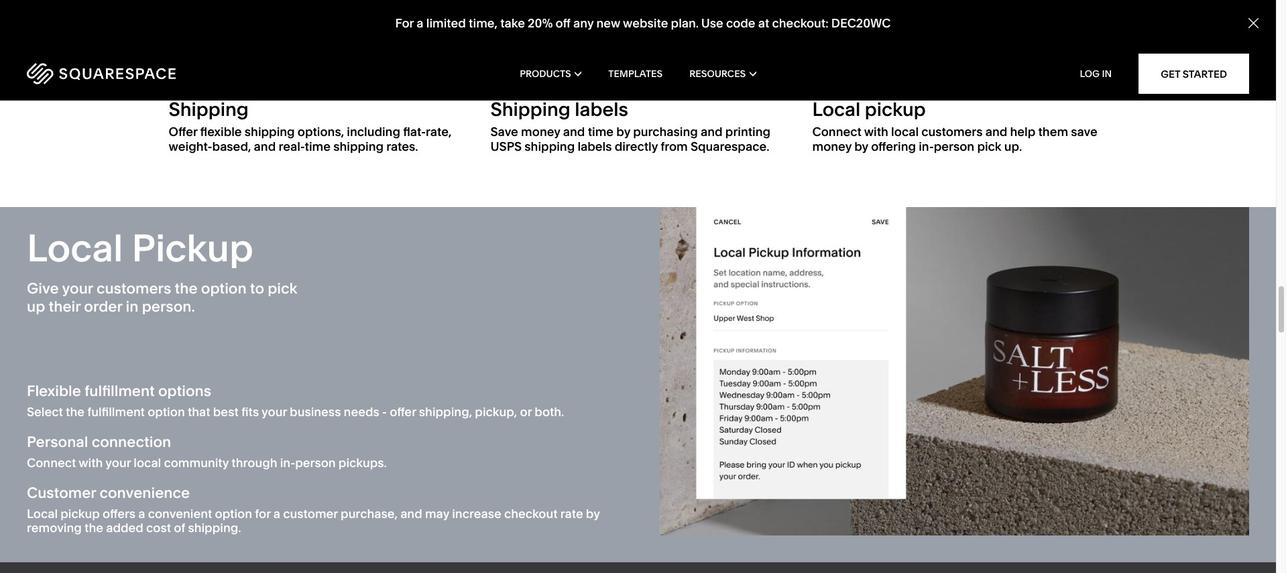 Task type: describe. For each thing, give the bounding box(es) containing it.
shipping for labels
[[491, 98, 571, 121]]

for
[[395, 16, 414, 31]]

get started link
[[1139, 54, 1250, 94]]

by inside 'local pickup connect with local customers and help them save money by offering in-person pick up.'
[[855, 139, 869, 154]]

get
[[1161, 67, 1181, 80]]

log
[[1080, 68, 1100, 80]]

1 horizontal spatial a
[[274, 506, 280, 522]]

plan.
[[671, 16, 699, 31]]

log             in
[[1080, 68, 1112, 80]]

to
[[250, 280, 264, 298]]

fits
[[241, 404, 259, 420]]

offer
[[169, 124, 197, 140]]

convenient
[[148, 506, 212, 522]]

for a limited time, take 20% off any new website plan. use code at checkout: dec20wc
[[395, 16, 891, 31]]

website
[[623, 16, 668, 31]]

pickup inside 'local pickup connect with local customers and help them save money by offering in-person pick up.'
[[865, 98, 926, 121]]

business
[[290, 404, 341, 420]]

in
[[126, 298, 139, 316]]

customers inside give your customers the option to pick up their order in person.
[[97, 280, 171, 298]]

personal connection connect with your local community through in-person pickups.
[[27, 433, 387, 471]]

both.
[[535, 404, 564, 420]]

options
[[158, 382, 211, 401]]

local for local pickup
[[27, 226, 123, 271]]

real-
[[279, 139, 305, 154]]

rate,
[[426, 124, 452, 140]]

and down products button
[[563, 124, 585, 140]]

shipping labels save money and time by purchasing and printing usps shipping labels directly from squarespace.
[[491, 98, 771, 154]]

convenience
[[100, 484, 190, 503]]

squarespace logo link
[[27, 63, 271, 85]]

any
[[574, 16, 594, 31]]

save
[[1071, 124, 1098, 140]]

weight-
[[169, 139, 212, 154]]

option inside customer convenience local pickup offers a convenient option for a customer purchase, and may increase checkout rate by removing the added cost of shipping.
[[215, 506, 252, 522]]

customer
[[283, 506, 338, 522]]

shipping inside shipping labels save money and time by purchasing and printing usps shipping labels directly from squarespace.
[[525, 139, 575, 154]]

get started
[[1161, 67, 1227, 80]]

and inside 'local pickup connect with local customers and help them save money by offering in-person pick up.'
[[986, 124, 1008, 140]]

pickup inside customer convenience local pickup offers a convenient option for a customer purchase, and may increase checkout rate by removing the added cost of shipping.
[[61, 506, 100, 522]]

for
[[255, 506, 271, 522]]

flat-
[[403, 124, 426, 140]]

2 horizontal spatial a
[[417, 16, 424, 31]]

checkout
[[504, 506, 558, 522]]

shipping.
[[188, 521, 241, 536]]

offers
[[103, 506, 136, 522]]

the inside give your customers the option to pick up their order in person.
[[175, 280, 198, 298]]

new
[[597, 16, 620, 31]]

local pickup ui image
[[660, 165, 1250, 536]]

resources button
[[690, 47, 756, 101]]

of
[[174, 521, 185, 536]]

time,
[[469, 16, 498, 31]]

option inside flexible fulfillment options select the fulfillment option that best fits your business needs - offer shipping, pickup, or both.
[[148, 404, 185, 420]]

off
[[556, 16, 571, 31]]

rate
[[561, 506, 583, 522]]

local pickup options example image
[[813, 0, 1108, 80]]

templates link
[[609, 47, 663, 101]]

-
[[382, 404, 387, 420]]

shipping for offer
[[169, 98, 249, 121]]

through
[[232, 455, 277, 471]]

flexible fulfillment options select the fulfillment option that best fits your business needs - offer shipping, pickup, or both.
[[27, 382, 564, 420]]

flexible
[[200, 124, 242, 140]]

select
[[27, 404, 63, 420]]

squarespace.
[[691, 139, 770, 154]]

pickup
[[132, 226, 253, 271]]

may
[[425, 506, 449, 522]]

removing
[[27, 521, 82, 536]]

the inside flexible fulfillment options select the fulfillment option that best fits your business needs - offer shipping, pickup, or both.
[[66, 404, 85, 420]]

local inside 'local pickup connect with local customers and help them save money by offering in-person pick up.'
[[892, 124, 919, 140]]

money inside 'local pickup connect with local customers and help them save money by offering in-person pick up.'
[[813, 139, 852, 154]]

purchase,
[[341, 506, 398, 522]]

customers inside 'local pickup connect with local customers and help them save money by offering in-person pick up.'
[[922, 124, 983, 140]]

local for local pickup connect with local customers and help them save money by offering in-person pick up.
[[813, 98, 861, 121]]

personal
[[27, 433, 88, 452]]

in
[[1102, 68, 1112, 80]]

and inside shipping offer flexible shipping options, including flat-rate, weight-based, and real-time shipping rates.
[[254, 139, 276, 154]]

increase
[[452, 506, 502, 522]]

customer convenience local pickup offers a convenient option for a customer purchase, and may increase checkout rate by removing the added cost of shipping.
[[27, 484, 600, 536]]

order
[[84, 298, 122, 316]]

time inside shipping labels save money and time by purchasing and printing usps shipping labels directly from squarespace.
[[588, 124, 614, 140]]

them
[[1039, 124, 1069, 140]]

customer
[[27, 484, 96, 503]]

directly
[[615, 139, 658, 154]]

started
[[1183, 67, 1227, 80]]

code
[[726, 16, 756, 31]]

or
[[520, 404, 532, 420]]

flexible shipping options example image
[[169, 0, 464, 80]]

local pickup
[[27, 226, 253, 271]]

needs
[[344, 404, 379, 420]]

0 horizontal spatial shipping
[[245, 124, 295, 140]]

connection
[[92, 433, 171, 452]]

pickup,
[[475, 404, 517, 420]]



Task type: vqa. For each thing, say whether or not it's contained in the screenshot.
bottom 'pickup'
yes



Task type: locate. For each thing, give the bounding box(es) containing it.
shipping inside shipping labels save money and time by purchasing and printing usps shipping labels directly from squarespace.
[[491, 98, 571, 121]]

and left printing
[[701, 124, 723, 140]]

rates.
[[386, 139, 418, 154]]

by inside customer convenience local pickup offers a convenient option for a customer purchase, and may increase checkout rate by removing the added cost of shipping.
[[586, 506, 600, 522]]

person inside personal connection connect with your local community through in-person pickups.
[[295, 455, 336, 471]]

up
[[27, 298, 45, 316]]

products button
[[520, 47, 582, 101]]

save
[[491, 124, 518, 140]]

cost
[[146, 521, 171, 536]]

customers right the offering
[[922, 124, 983, 140]]

0 horizontal spatial a
[[138, 506, 145, 522]]

1 horizontal spatial money
[[813, 139, 852, 154]]

1 horizontal spatial shipping
[[491, 98, 571, 121]]

0 vertical spatial your
[[62, 280, 93, 298]]

money inside shipping labels save money and time by purchasing and printing usps shipping labels directly from squarespace.
[[521, 124, 561, 140]]

1 vertical spatial customers
[[97, 280, 171, 298]]

connect down personal
[[27, 455, 76, 471]]

local
[[892, 124, 919, 140], [134, 455, 161, 471]]

shipping,
[[419, 404, 472, 420]]

0 vertical spatial connect
[[813, 124, 862, 140]]

shipping up save
[[491, 98, 571, 121]]

customers
[[922, 124, 983, 140], [97, 280, 171, 298]]

offering
[[871, 139, 916, 154]]

0 horizontal spatial pickup
[[61, 506, 100, 522]]

your down connection at the bottom of the page
[[105, 455, 131, 471]]

option inside give your customers the option to pick up their order in person.
[[201, 280, 247, 298]]

0 horizontal spatial shipping
[[169, 98, 249, 121]]

1 vertical spatial in-
[[280, 455, 295, 471]]

printing
[[726, 124, 771, 140]]

1 vertical spatial with
[[79, 455, 103, 471]]

0 vertical spatial in-
[[919, 139, 934, 154]]

by
[[617, 124, 631, 140], [855, 139, 869, 154], [586, 506, 600, 522]]

0 vertical spatial with
[[864, 124, 889, 140]]

2 horizontal spatial your
[[262, 404, 287, 420]]

with inside personal connection connect with your local community through in-person pickups.
[[79, 455, 103, 471]]

time left directly at the top
[[588, 124, 614, 140]]

1 horizontal spatial time
[[588, 124, 614, 140]]

2 vertical spatial your
[[105, 455, 131, 471]]

shipping offer flexible shipping options, including flat-rate, weight-based, and real-time shipping rates.
[[169, 98, 452, 154]]

connect inside personal connection connect with your local community through in-person pickups.
[[27, 455, 76, 471]]

1 vertical spatial local
[[134, 455, 161, 471]]

1 horizontal spatial pickup
[[865, 98, 926, 121]]

your right give
[[62, 280, 93, 298]]

by left the offering
[[855, 139, 869, 154]]

and inside customer convenience local pickup offers a convenient option for a customer purchase, and may increase checkout rate by removing the added cost of shipping.
[[401, 506, 422, 522]]

and left help
[[986, 124, 1008, 140]]

local pickup connect with local customers and help them save money by offering in-person pick up.
[[813, 98, 1098, 154]]

your inside give your customers the option to pick up their order in person.
[[62, 280, 93, 298]]

resources
[[690, 68, 746, 80]]

1 horizontal spatial your
[[105, 455, 131, 471]]

dec20wc
[[832, 16, 891, 31]]

use
[[701, 16, 724, 31]]

local inside 'local pickup connect with local customers and help them save money by offering in-person pick up.'
[[813, 98, 861, 121]]

time inside shipping offer flexible shipping options, including flat-rate, weight-based, and real-time shipping rates.
[[305, 139, 331, 154]]

1 vertical spatial local
[[27, 226, 123, 271]]

person left the pickups.
[[295, 455, 336, 471]]

2 horizontal spatial by
[[855, 139, 869, 154]]

person inside 'local pickup connect with local customers and help them save money by offering in-person pick up.'
[[934, 139, 975, 154]]

0 vertical spatial the
[[175, 280, 198, 298]]

labels
[[575, 98, 628, 121], [578, 139, 612, 154]]

0 vertical spatial option
[[201, 280, 247, 298]]

0 horizontal spatial time
[[305, 139, 331, 154]]

shipping
[[169, 98, 249, 121], [491, 98, 571, 121]]

the left added
[[85, 521, 103, 536]]

customers down the local pickup
[[97, 280, 171, 298]]

1 horizontal spatial with
[[864, 124, 889, 140]]

in- inside 'local pickup connect with local customers and help them save money by offering in-person pick up.'
[[919, 139, 934, 154]]

2 horizontal spatial shipping
[[525, 139, 575, 154]]

in- right through
[[280, 455, 295, 471]]

0 vertical spatial fulfillment
[[85, 382, 155, 401]]

added
[[106, 521, 143, 536]]

local inside customer convenience local pickup offers a convenient option for a customer purchase, and may increase checkout rate by removing the added cost of shipping.
[[27, 506, 58, 522]]

1 vertical spatial pick
[[268, 280, 297, 298]]

1 horizontal spatial customers
[[922, 124, 983, 140]]

2 shipping from the left
[[491, 98, 571, 121]]

your inside flexible fulfillment options select the fulfillment option that best fits your business needs - offer shipping, pickup, or both.
[[262, 404, 287, 420]]

option down options
[[148, 404, 185, 420]]

flexible
[[27, 382, 81, 401]]

in-
[[919, 139, 934, 154], [280, 455, 295, 471]]

1 vertical spatial labels
[[578, 139, 612, 154]]

community
[[164, 455, 229, 471]]

give your customers the option to pick up their order in person.
[[27, 280, 297, 316]]

products
[[520, 68, 571, 80]]

1 vertical spatial the
[[66, 404, 85, 420]]

0 horizontal spatial by
[[586, 506, 600, 522]]

1 vertical spatial pickup
[[61, 506, 100, 522]]

checkout:
[[772, 16, 829, 31]]

with for pickup
[[864, 124, 889, 140]]

1 horizontal spatial person
[[934, 139, 975, 154]]

0 vertical spatial person
[[934, 139, 975, 154]]

local
[[813, 98, 861, 121], [27, 226, 123, 271], [27, 506, 58, 522]]

0 horizontal spatial with
[[79, 455, 103, 471]]

the down pickup
[[175, 280, 198, 298]]

0 horizontal spatial customers
[[97, 280, 171, 298]]

take
[[501, 16, 525, 31]]

connect left the offering
[[813, 124, 862, 140]]

and left real-
[[254, 139, 276, 154]]

pick inside give your customers the option to pick up their order in person.
[[268, 280, 297, 298]]

0 horizontal spatial connect
[[27, 455, 76, 471]]

0 vertical spatial pickup
[[865, 98, 926, 121]]

2 vertical spatial local
[[27, 506, 58, 522]]

labels down the templates
[[575, 98, 628, 121]]

connect inside 'local pickup connect with local customers and help them save money by offering in-person pick up.'
[[813, 124, 862, 140]]

1 horizontal spatial shipping
[[333, 139, 384, 154]]

based,
[[212, 139, 251, 154]]

usps
[[491, 139, 522, 154]]

pickup
[[865, 98, 926, 121], [61, 506, 100, 522]]

connect for personal
[[27, 455, 76, 471]]

in- inside personal connection connect with your local community through in-person pickups.
[[280, 455, 295, 471]]

money right save
[[521, 124, 561, 140]]

shipping left the rates.
[[333, 139, 384, 154]]

easy print label creation example image
[[491, 0, 786, 80]]

the inside customer convenience local pickup offers a convenient option for a customer purchase, and may increase checkout rate by removing the added cost of shipping.
[[85, 521, 103, 536]]

up.
[[1005, 139, 1023, 154]]

0 horizontal spatial money
[[521, 124, 561, 140]]

your inside personal connection connect with your local community through in-person pickups.
[[105, 455, 131, 471]]

the
[[175, 280, 198, 298], [66, 404, 85, 420], [85, 521, 103, 536]]

1 vertical spatial option
[[148, 404, 185, 420]]

1 vertical spatial your
[[262, 404, 287, 420]]

a
[[417, 16, 424, 31], [138, 506, 145, 522], [274, 506, 280, 522]]

person left up.
[[934, 139, 975, 154]]

person
[[934, 139, 975, 154], [295, 455, 336, 471]]

shipping
[[245, 124, 295, 140], [333, 139, 384, 154], [525, 139, 575, 154]]

pickups.
[[339, 455, 387, 471]]

by right rate
[[586, 506, 600, 522]]

1 horizontal spatial local
[[892, 124, 919, 140]]

shipping right the flexible
[[245, 124, 295, 140]]

2 vertical spatial option
[[215, 506, 252, 522]]

in- right the offering
[[919, 139, 934, 154]]

person.
[[142, 298, 195, 316]]

log             in link
[[1080, 68, 1112, 80]]

by inside shipping labels save money and time by purchasing and printing usps shipping labels directly from squarespace.
[[617, 124, 631, 140]]

pick inside 'local pickup connect with local customers and help them save money by offering in-person pick up.'
[[978, 139, 1002, 154]]

pickup down customer
[[61, 506, 100, 522]]

connect for local
[[813, 124, 862, 140]]

20%
[[528, 16, 553, 31]]

option left to
[[201, 280, 247, 298]]

1 horizontal spatial in-
[[919, 139, 934, 154]]

labels left directly at the top
[[578, 139, 612, 154]]

pick right to
[[268, 280, 297, 298]]

time
[[588, 124, 614, 140], [305, 139, 331, 154]]

your
[[62, 280, 93, 298], [262, 404, 287, 420], [105, 455, 131, 471]]

shipping up the flexible
[[169, 98, 249, 121]]

connect
[[813, 124, 862, 140], [27, 455, 76, 471]]

0 horizontal spatial person
[[295, 455, 336, 471]]

0 horizontal spatial your
[[62, 280, 93, 298]]

give
[[27, 280, 59, 298]]

squarespace logo image
[[27, 63, 176, 85]]

including
[[347, 124, 400, 140]]

options,
[[298, 124, 344, 140]]

0 horizontal spatial local
[[134, 455, 161, 471]]

time left including
[[305, 139, 331, 154]]

1 vertical spatial person
[[295, 455, 336, 471]]

0 horizontal spatial in-
[[280, 455, 295, 471]]

fulfillment
[[85, 382, 155, 401], [87, 404, 145, 420]]

templates
[[609, 68, 663, 80]]

and left "may"
[[401, 506, 422, 522]]

option
[[201, 280, 247, 298], [148, 404, 185, 420], [215, 506, 252, 522]]

0 vertical spatial pick
[[978, 139, 1002, 154]]

0 vertical spatial customers
[[922, 124, 983, 140]]

limited
[[426, 16, 466, 31]]

purchasing
[[633, 124, 698, 140]]

1 vertical spatial fulfillment
[[87, 404, 145, 420]]

2 vertical spatial the
[[85, 521, 103, 536]]

the down flexible
[[66, 404, 85, 420]]

1 horizontal spatial by
[[617, 124, 631, 140]]

0 horizontal spatial pick
[[268, 280, 297, 298]]

by left purchasing at the top
[[617, 124, 631, 140]]

at
[[759, 16, 770, 31]]

their
[[49, 298, 81, 316]]

1 shipping from the left
[[169, 98, 249, 121]]

0 vertical spatial local
[[892, 124, 919, 140]]

1 vertical spatial connect
[[27, 455, 76, 471]]

1 horizontal spatial connect
[[813, 124, 862, 140]]

0 vertical spatial labels
[[575, 98, 628, 121]]

with inside 'local pickup connect with local customers and help them save money by offering in-person pick up.'
[[864, 124, 889, 140]]

pickup up the offering
[[865, 98, 926, 121]]

money left the offering
[[813, 139, 852, 154]]

your right fits
[[262, 404, 287, 420]]

that
[[188, 404, 210, 420]]

offer
[[390, 404, 416, 420]]

option left for
[[215, 506, 252, 522]]

1 horizontal spatial pick
[[978, 139, 1002, 154]]

pick left up.
[[978, 139, 1002, 154]]

shipping right usps
[[525, 139, 575, 154]]

local inside personal connection connect with your local community through in-person pickups.
[[134, 455, 161, 471]]

0 vertical spatial local
[[813, 98, 861, 121]]

shipping inside shipping offer flexible shipping options, including flat-rate, weight-based, and real-time shipping rates.
[[169, 98, 249, 121]]

with for connection
[[79, 455, 103, 471]]

from
[[661, 139, 688, 154]]



